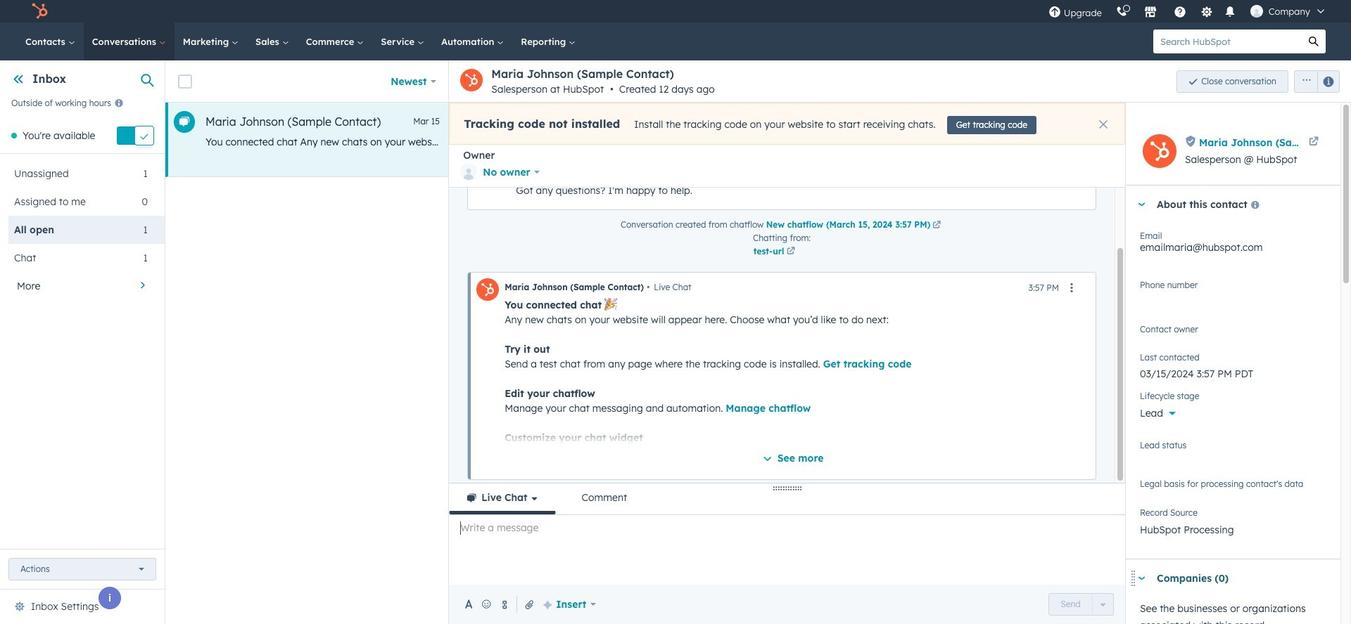 Task type: describe. For each thing, give the bounding box(es) containing it.
1 horizontal spatial group
[[1289, 70, 1340, 93]]

close image
[[1099, 120, 1108, 129]]

1 caret image from the top
[[1137, 203, 1146, 207]]

marketplaces image
[[1144, 6, 1157, 19]]

jacob simon image
[[1250, 5, 1263, 18]]

2 caret image from the top
[[1137, 578, 1146, 581]]

live chat from maria johnson (sample contact) with context you connected chat
any new chats on your website will appear here. choose what you'd like to do next:

try it out 
send a test chat from any page where the tracking code is installed: https://app.hubs row
[[165, 103, 1128, 177]]

2 link opens in a new window image from the top
[[787, 248, 795, 256]]



Task type: vqa. For each thing, say whether or not it's contained in the screenshot.
old,
no



Task type: locate. For each thing, give the bounding box(es) containing it.
-- text field
[[1140, 361, 1327, 384]]

Search HubSpot search field
[[1153, 30, 1302, 53]]

caret image
[[1137, 203, 1146, 207], [1137, 578, 1146, 581]]

1 link opens in a new window image from the top
[[787, 246, 795, 258]]

link opens in a new window image
[[787, 246, 795, 258], [787, 248, 795, 256]]

link opens in a new window image
[[933, 220, 941, 232], [933, 222, 941, 230]]

group
[[1289, 70, 1340, 93], [1049, 594, 1114, 616]]

0 vertical spatial caret image
[[1137, 203, 1146, 207]]

1 vertical spatial group
[[1049, 594, 1114, 616]]

None text field
[[1140, 278, 1327, 306]]

main content
[[165, 61, 1351, 625]]

1 vertical spatial caret image
[[1137, 578, 1146, 581]]

you're available image
[[11, 133, 17, 139]]

menu
[[1041, 0, 1334, 23]]

2 link opens in a new window image from the top
[[933, 222, 941, 230]]

0 vertical spatial group
[[1289, 70, 1340, 93]]

alert
[[449, 103, 1125, 145]]

0 horizontal spatial group
[[1049, 594, 1114, 616]]

1 link opens in a new window image from the top
[[933, 220, 941, 232]]



